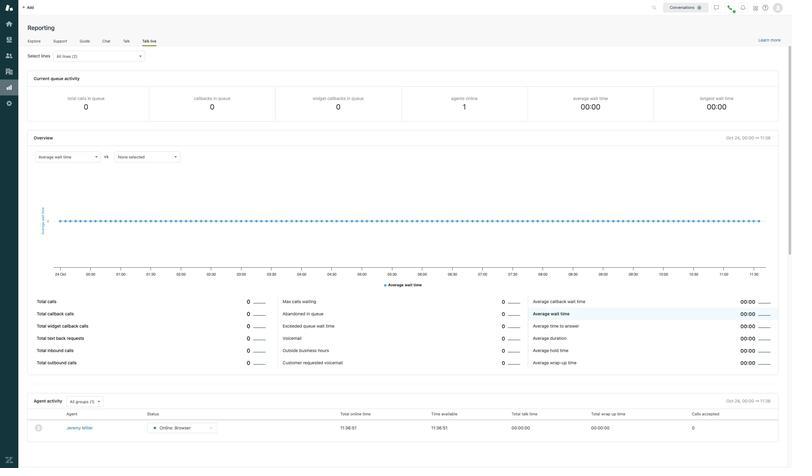 Task type: vqa. For each thing, say whether or not it's contained in the screenshot.
Guide link in the top of the page
yes



Task type: locate. For each thing, give the bounding box(es) containing it.
0 horizontal spatial talk
[[123, 39, 130, 43]]

get started image
[[5, 20, 13, 28]]

1 talk from the left
[[123, 39, 130, 43]]

guide
[[80, 39, 90, 43]]

reporting
[[28, 24, 55, 31]]

reporting image
[[5, 84, 13, 92]]

zendesk support image
[[5, 4, 13, 12]]

organizations image
[[5, 68, 13, 76]]

talk live link
[[142, 39, 156, 46]]

talk live
[[142, 39, 156, 43]]

learn more
[[759, 37, 781, 43]]

add button
[[18, 0, 37, 15]]

learn
[[759, 37, 770, 43]]

talk right chat
[[123, 39, 130, 43]]

talk
[[123, 39, 130, 43], [142, 39, 149, 43]]

conversations button
[[663, 3, 709, 12]]

talk left the live
[[142, 39, 149, 43]]

guide link
[[80, 39, 90, 45]]

2 talk from the left
[[142, 39, 149, 43]]

1 horizontal spatial talk
[[142, 39, 149, 43]]

explore
[[28, 39, 41, 43]]

zendesk products image
[[754, 6, 758, 10]]

main element
[[0, 0, 18, 468]]



Task type: describe. For each thing, give the bounding box(es) containing it.
more
[[771, 37, 781, 43]]

talk for talk live
[[142, 39, 149, 43]]

conversations
[[670, 5, 695, 10]]

learn more link
[[759, 37, 781, 43]]

add
[[27, 5, 34, 10]]

talk for talk
[[123, 39, 130, 43]]

chat
[[102, 39, 111, 43]]

views image
[[5, 36, 13, 44]]

button displays agent's chat status as invisible. image
[[714, 5, 719, 10]]

support link
[[53, 39, 67, 45]]

talk link
[[123, 39, 130, 45]]

notifications image
[[741, 5, 746, 10]]

admin image
[[5, 99, 13, 107]]

explore link
[[28, 39, 41, 45]]

get help image
[[763, 5, 768, 10]]

support
[[53, 39, 67, 43]]

live
[[150, 39, 156, 43]]

chat link
[[102, 39, 111, 45]]

customers image
[[5, 52, 13, 60]]

zendesk image
[[5, 456, 13, 464]]



